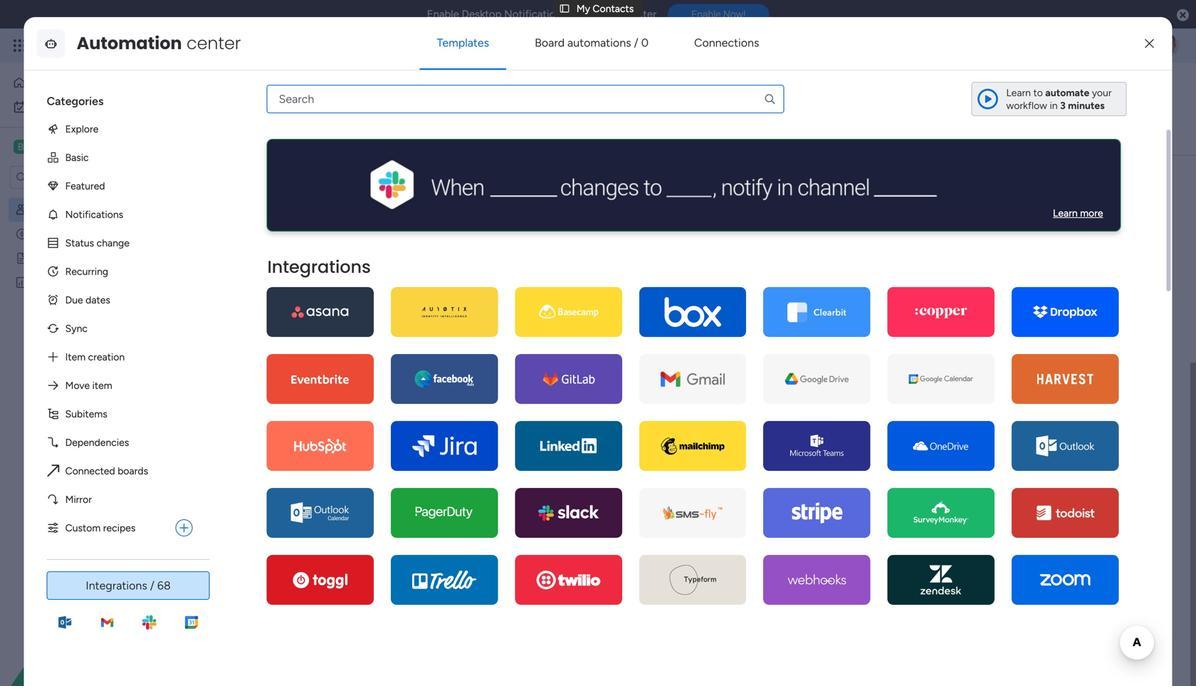 Task type: vqa. For each thing, say whether or not it's contained in the screenshot.
second WORKSPACE Icon from right
no



Task type: describe. For each thing, give the bounding box(es) containing it.
featured
[[65, 180, 105, 192]]

templates
[[437, 36, 489, 49]]

lottie animation image
[[0, 542, 182, 686]]

new contact
[[222, 154, 280, 166]]

basic for basic crm
[[33, 140, 60, 154]]

learn more
[[1054, 207, 1104, 219]]

item
[[92, 379, 112, 391]]

contact
[[308, 218, 345, 230]]

2
[[653, 545, 658, 557]]

phoenix
[[514, 96, 563, 114]]

person button
[[384, 149, 446, 172]]

basic for basic
[[65, 151, 89, 163]]

basic option
[[35, 143, 204, 172]]

see plans image
[[236, 38, 249, 54]]

search image
[[764, 93, 777, 105]]

categories heading
[[35, 82, 204, 115]]

new contact button
[[216, 149, 285, 172]]

help
[[1136, 650, 1162, 664]]

all
[[693, 573, 702, 585]]

partner
[[443, 295, 475, 307]]

madison doyle
[[269, 270, 335, 282]]

sales dashboard
[[33, 276, 108, 289]]

management
[[144, 37, 221, 53]]

computer
[[608, 8, 657, 21]]

primary
[[245, 188, 296, 206]]

lottie animation element
[[0, 542, 182, 686]]

workspace image
[[14, 139, 28, 155]]

featured option
[[35, 172, 204, 200]]

subitems option
[[35, 400, 204, 428]]

custom recipes
[[65, 522, 136, 534]]

tracker
[[56, 228, 88, 240]]

status change option
[[35, 229, 204, 257]]

terry turtle image
[[1157, 34, 1180, 57]]

inc
[[689, 296, 701, 307]]

51m
[[634, 597, 652, 609]]

sync
[[65, 322, 88, 334]]

download all files link
[[628, 571, 723, 588]]

contacts up automations
[[593, 2, 634, 15]]

0
[[642, 36, 649, 49]]

notifications inside option
[[65, 208, 123, 220]]

dapulse close image
[[1178, 8, 1190, 23]]

deal tracker
[[33, 228, 88, 240]]

automation center
[[77, 31, 241, 55]]

3 minutes
[[1061, 99, 1105, 111]]

Email field
[[556, 217, 588, 233]]

learn to automate
[[1007, 86, 1090, 99]]

due dates
[[65, 294, 110, 306]]

files
[[705, 573, 723, 585]]

integrations for integrations / 68
[[86, 579, 147, 592]]

on
[[569, 8, 584, 21]]

more
[[1081, 207, 1104, 219]]

contacts inside field
[[299, 188, 359, 206]]

-
[[634, 526, 638, 538]]

board
[[535, 36, 565, 49]]

to
[[1034, 86, 1043, 99]]

explore option
[[35, 115, 204, 143]]

this
[[586, 8, 606, 21]]

reply link
[[732, 597, 757, 609]]

show board description image
[[367, 83, 384, 97]]

minutes
[[1069, 99, 1105, 111]]

automation
[[77, 31, 182, 55]]

item creation
[[65, 351, 125, 363]]

new
[[222, 154, 242, 166]]

move item
[[65, 379, 112, 391]]

list box containing my contacts
[[0, 195, 182, 487]]

group
[[286, 396, 312, 409]]

learn more link
[[1054, 207, 1104, 219]]

dates
[[86, 294, 110, 306]]

work for my
[[49, 101, 71, 113]]

leilani@email.com link
[[531, 295, 614, 307]]

/ inside button
[[634, 36, 639, 49]]

b
[[18, 141, 24, 153]]

/ for 68
[[150, 579, 155, 592]]

my down see plans image
[[217, 74, 249, 105]]

recurring option
[[35, 257, 204, 286]]

in
[[1050, 99, 1058, 111]]

recurring
[[65, 265, 108, 277]]

my work
[[33, 101, 71, 113]]

board automations / 0
[[535, 36, 649, 49]]

due dates option
[[35, 286, 204, 314]]

1 inside "button"
[[648, 135, 652, 147]]

custom recipes option
[[35, 514, 170, 542]]

center
[[187, 31, 241, 55]]

Company field
[[660, 217, 710, 233]]

200227-
[[725, 526, 764, 538]]

sales
[[33, 276, 57, 289]]

learn for learn to automate
[[1007, 86, 1032, 99]]

dependencies option
[[35, 428, 204, 457]]

automations
[[568, 36, 632, 49]]

desktop
[[462, 8, 502, 21]]

integrations / 68
[[86, 579, 171, 592]]

help button
[[1124, 645, 1174, 669]]

leilani
[[269, 296, 297, 308]]

contacts up tracker
[[50, 204, 91, 216]]

basic crm
[[33, 140, 88, 154]]

my inside option
[[33, 101, 46, 113]]

integrations for integrations
[[268, 255, 371, 279]]

add view image
[[1165, 136, 1171, 146]]

2 vertical spatial my contacts
[[33, 204, 91, 216]]



Task type: locate. For each thing, give the bounding box(es) containing it.
2 enable from the left
[[692, 8, 721, 20]]

learn
[[1007, 86, 1032, 99], [1054, 207, 1078, 219]]

my contacts up automations
[[577, 2, 634, 15]]

1 horizontal spatial my contacts
[[217, 74, 357, 105]]

primary contacts
[[245, 188, 359, 206]]

updates / 1 button
[[591, 129, 663, 152]]

your workflow in
[[1007, 86, 1112, 111]]

now!
[[724, 8, 746, 20]]

1 horizontal spatial 1
[[667, 597, 671, 609]]

email
[[560, 219, 584, 231]]

integrations / 68 button
[[47, 571, 210, 600]]

0 vertical spatial my contacts
[[577, 2, 634, 15]]

1 horizontal spatial integrations
[[268, 255, 371, 279]]

person
[[407, 154, 437, 166]]

0 vertical spatial 1
[[648, 135, 652, 147]]

workflow
[[1007, 99, 1048, 111]]

public dashboard image
[[15, 276, 28, 289]]

log
[[711, 135, 727, 147]]

new
[[264, 396, 283, 409]]

contacts left 'show board description' icon
[[255, 74, 357, 105]]

1 vertical spatial 1
[[667, 597, 671, 609]]

reply
[[732, 597, 757, 609]]

/ left 68
[[150, 579, 155, 592]]

0 vertical spatial notifications
[[504, 8, 567, 21]]

1 vertical spatial notifications
[[65, 208, 123, 220]]

boards
[[118, 465, 148, 477]]

notifications option
[[35, 200, 204, 229]]

workspace selection element
[[14, 138, 90, 155]]

add new group
[[244, 396, 312, 409]]

activity log
[[673, 135, 727, 147]]

0 horizontal spatial learn
[[1007, 86, 1032, 99]]

move
[[65, 379, 90, 391]]

0 vertical spatial integrations
[[268, 255, 371, 279]]

public board image
[[15, 251, 28, 265]]

0 vertical spatial work
[[115, 37, 141, 53]]

type
[[448, 219, 470, 231]]

notifications
[[504, 8, 567, 21], [65, 208, 123, 220]]

My Contacts field
[[213, 74, 361, 105]]

/ right updates
[[642, 135, 646, 147]]

None search field
[[267, 85, 785, 113]]

activity log button
[[663, 129, 738, 152]]

Search in workspace field
[[30, 169, 119, 186]]

basic up search in workspace field
[[65, 151, 89, 163]]

Search for a column type search field
[[267, 85, 785, 113]]

due
[[65, 294, 83, 306]]

0 vertical spatial learn
[[1007, 86, 1032, 99]]

move item option
[[35, 371, 204, 400]]

add to favorites image
[[391, 82, 406, 97]]

explore
[[65, 123, 99, 135]]

1 vertical spatial /
[[642, 135, 646, 147]]

/ left 0 on the top of the page
[[634, 36, 639, 49]]

1 horizontal spatial basic
[[65, 151, 89, 163]]

0 horizontal spatial 1
[[648, 135, 652, 147]]

categories
[[47, 94, 104, 108]]

integrations left 68
[[86, 579, 147, 592]]

my left categories
[[33, 101, 46, 113]]

download all files
[[645, 573, 723, 585]]

0 horizontal spatial work
[[49, 101, 71, 113]]

download
[[645, 573, 690, 585]]

close image
[[516, 80, 524, 91]]

pear inc
[[669, 296, 701, 307]]

work right monday
[[115, 37, 141, 53]]

enable up templates button
[[427, 8, 459, 21]]

categories list box
[[35, 82, 216, 542]]

2 button
[[634, 543, 664, 560]]

1
[[648, 135, 652, 147], [667, 597, 671, 609]]

work inside option
[[49, 101, 71, 113]]

my contacts down see plans image
[[217, 74, 357, 105]]

1 horizontal spatial enable
[[692, 8, 721, 20]]

0 horizontal spatial basic
[[33, 140, 60, 154]]

add
[[244, 396, 262, 409]]

my contacts
[[577, 2, 634, 15], [217, 74, 357, 105], [33, 204, 91, 216]]

leilani@email.com
[[533, 295, 611, 307]]

Type field
[[444, 217, 473, 233]]

select product image
[[13, 38, 27, 53]]

today-
[[667, 526, 697, 538]]

/
[[634, 36, 639, 49], [642, 135, 646, 147], [150, 579, 155, 592]]

1 enable from the left
[[427, 8, 459, 21]]

contacts
[[593, 2, 634, 15], [255, 74, 357, 105], [299, 188, 359, 206], [50, 204, 91, 216]]

basic inside option
[[65, 151, 89, 163]]

notifications up board
[[504, 8, 567, 21]]

0 horizontal spatial /
[[150, 579, 155, 592]]

my up board automations / 0 button
[[577, 2, 591, 15]]

Search field
[[333, 150, 376, 170]]

/ inside "button"
[[642, 135, 646, 147]]

learn left the more on the top of page
[[1054, 207, 1078, 219]]

integrations inside "button"
[[86, 579, 147, 592]]

enable desktop notifications on this computer
[[427, 8, 657, 21]]

crm
[[63, 140, 88, 154]]

learn for learn more
[[1054, 207, 1078, 219]]

1 left v2 seen image
[[667, 597, 671, 609]]

0 horizontal spatial enable
[[427, 8, 459, 21]]

monday work management
[[63, 37, 221, 53]]

learn up workflow
[[1007, 86, 1032, 99]]

company
[[663, 219, 707, 231]]

1 vertical spatial learn
[[1054, 207, 1078, 219]]

notifications up status change
[[65, 208, 123, 220]]

list box
[[0, 195, 182, 487]]

leilani krause
[[269, 296, 330, 308]]

pants-
[[638, 526, 667, 538]]

phoenix levy
[[514, 96, 595, 114]]

my contacts up deal tracker
[[33, 204, 91, 216]]

contact
[[245, 154, 280, 166]]

my
[[577, 2, 591, 15], [217, 74, 249, 105], [33, 101, 46, 113], [33, 204, 47, 216]]

enable inside button
[[692, 8, 721, 20]]

connected
[[65, 465, 115, 477]]

my work option
[[9, 95, 173, 118]]

automate
[[1046, 86, 1090, 99]]

updates / 1
[[601, 135, 652, 147]]

connections button
[[677, 26, 777, 60]]

status change
[[65, 237, 130, 249]]

add new group button
[[217, 391, 318, 414]]

enable now!
[[692, 8, 746, 20]]

your
[[1093, 86, 1112, 99]]

work for monday
[[115, 37, 141, 53]]

1 horizontal spatial work
[[115, 37, 141, 53]]

1 vertical spatial work
[[49, 101, 71, 113]]

madison
[[269, 270, 307, 282]]

recipes
[[103, 522, 136, 534]]

my up deal
[[33, 204, 47, 216]]

0 horizontal spatial integrations
[[86, 579, 147, 592]]

1 vertical spatial integrations
[[86, 579, 147, 592]]

2 horizontal spatial /
[[642, 135, 646, 147]]

v2 seen image
[[675, 596, 685, 611]]

krause
[[300, 296, 330, 308]]

item creation option
[[35, 343, 204, 371]]

/ for 1
[[642, 135, 646, 147]]

enable for enable desktop notifications on this computer
[[427, 8, 459, 21]]

activity
[[673, 135, 708, 147]]

1 horizontal spatial learn
[[1054, 207, 1078, 219]]

3
[[1061, 99, 1066, 111]]

mirror option
[[35, 485, 204, 514]]

creation
[[88, 351, 125, 363]]

5.webp
[[764, 526, 796, 538]]

0 horizontal spatial my contacts
[[33, 204, 91, 216]]

1 horizontal spatial notifications
[[504, 8, 567, 21]]

work up explore at the top of page
[[49, 101, 71, 113]]

enable for enable now!
[[692, 8, 721, 20]]

levy
[[567, 96, 595, 114]]

basic right workspace 'image'
[[33, 140, 60, 154]]

1 vertical spatial my contacts
[[217, 74, 357, 105]]

2 vertical spatial /
[[150, 579, 155, 592]]

2 horizontal spatial my contacts
[[577, 2, 634, 15]]

/ inside "button"
[[150, 579, 155, 592]]

connections
[[695, 36, 760, 49]]

basic inside workspace selection element
[[33, 140, 60, 154]]

inline-
[[697, 526, 725, 538]]

Phoenix Levy field
[[511, 96, 1182, 115]]

mirror
[[65, 493, 92, 505]]

1 horizontal spatial /
[[634, 36, 639, 49]]

Primary Contacts field
[[241, 188, 363, 207]]

doyle
[[309, 270, 335, 282]]

0 horizontal spatial notifications
[[65, 208, 123, 220]]

1 right updates
[[648, 135, 652, 147]]

board automations / 0 button
[[518, 26, 666, 60]]

enable left now!
[[692, 8, 721, 20]]

subitems
[[65, 408, 107, 420]]

option
[[0, 197, 182, 200]]

68
[[157, 579, 171, 592]]

overview button
[[516, 129, 591, 152]]

my work link
[[9, 95, 173, 118]]

dependencies
[[65, 436, 129, 448]]

0 vertical spatial /
[[634, 36, 639, 49]]

integrations up krause
[[268, 255, 371, 279]]

contacts up contact
[[299, 188, 359, 206]]

sync option
[[35, 314, 204, 343]]

overview
[[538, 135, 580, 147]]

connected boards option
[[35, 457, 204, 485]]



